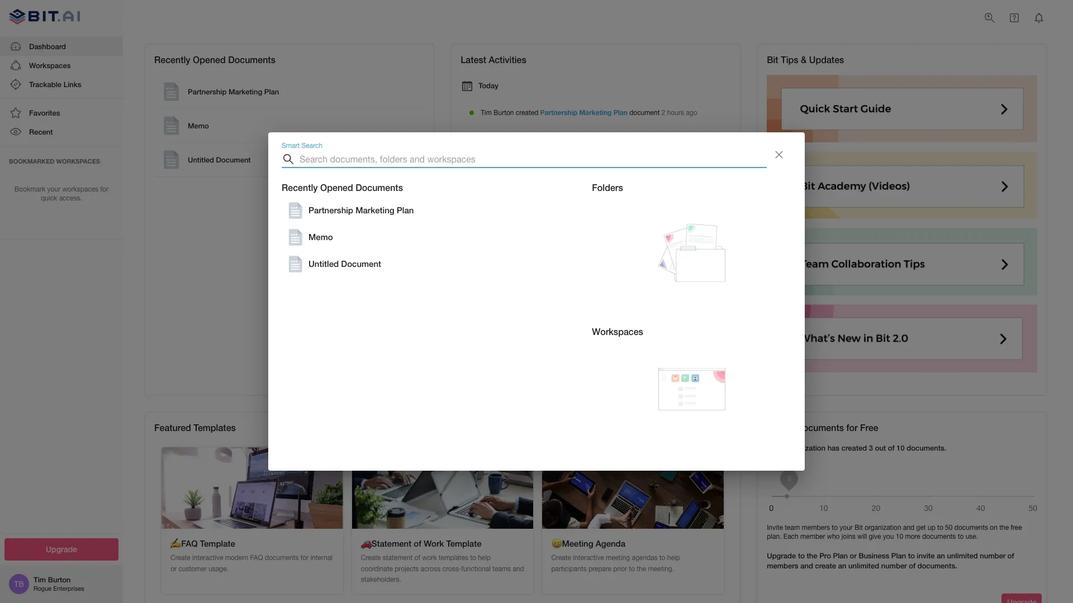 Task type: locate. For each thing, give the bounding box(es) containing it.
1 horizontal spatial partnership marketing plan
[[308, 205, 414, 215]]

1 vertical spatial documents
[[356, 182, 403, 193]]

0 vertical spatial number
[[980, 552, 1006, 561]]

1 vertical spatial or
[[171, 565, 177, 573]]

statement
[[383, 555, 413, 562]]

0 horizontal spatial organization
[[784, 444, 825, 453]]

1 horizontal spatial template
[[446, 539, 481, 549]]

documents down "up"
[[922, 533, 956, 541]]

rogue
[[34, 586, 52, 593]]

2 create from the left
[[361, 555, 381, 562]]

0 vertical spatial untitled
[[188, 156, 214, 164]]

0 horizontal spatial your
[[47, 185, 60, 193]]

opened for the bottommost untitled document link
[[320, 182, 353, 193]]

Search documents, folders and workspaces text field
[[300, 150, 767, 168]]

upgrade
[[46, 545, 77, 554], [767, 552, 796, 561]]

create inside the 'create interactive meeting agendas to help participants prepare prior to the meeting.'
[[551, 555, 571, 562]]

for right workspaces
[[100, 185, 108, 193]]

1 vertical spatial unlimited
[[848, 562, 879, 571]]

upgrade inside upgrade "button"
[[46, 545, 77, 554]]

latest
[[461, 54, 486, 65]]

created inside tim burton created marketing team workspace 2 hours ago
[[516, 131, 538, 139]]

2 horizontal spatial create
[[551, 555, 571, 562]]

50 right get
[[784, 422, 794, 433]]

or
[[850, 552, 857, 561], [171, 565, 177, 573]]

burton down today
[[494, 109, 514, 117]]

upgrade to the pro plan or business plan to invite an unlimited number of members and create an unlimited number of documents.
[[767, 552, 1014, 571]]

partnership marketing plan
[[188, 87, 279, 96], [308, 205, 414, 215]]

created for marketing
[[516, 131, 538, 139]]

and left 'create'
[[800, 562, 813, 571]]

1 vertical spatial partnership marketing plan
[[308, 205, 414, 215]]

projects
[[395, 565, 419, 573]]

bookmark
[[15, 185, 45, 193]]

interactive
[[192, 555, 223, 562], [573, 555, 604, 562]]

dashboard button
[[0, 37, 123, 56]]

0 horizontal spatial upgrade
[[46, 545, 77, 554]]

create down '✍️faq'
[[171, 555, 190, 562]]

😀meeting agenda image
[[542, 448, 724, 529]]

memo link inside dialog
[[286, 229, 565, 246]]

0 horizontal spatial bit
[[767, 54, 778, 65]]

2 vertical spatial for
[[300, 555, 309, 562]]

0 vertical spatial bit
[[767, 54, 778, 65]]

1 vertical spatial untitled
[[308, 259, 339, 269]]

tim inside tim burton created marketing team workspace 2 hours ago
[[481, 131, 492, 139]]

documents.
[[907, 444, 946, 453], [917, 562, 957, 571]]

your inside invite team members to your bit organization and get up to 50 documents on the free plan. each member who joins will give you 10 more documents to use.
[[840, 524, 853, 532]]

free
[[1011, 524, 1022, 532]]

1 vertical spatial bit
[[855, 524, 863, 532]]

interactive inside the 'create interactive meeting agendas to help participants prepare prior to the meeting.'
[[573, 555, 604, 562]]

🚗statement of work template image
[[352, 448, 533, 529]]

search
[[302, 142, 323, 149]]

teams
[[492, 565, 511, 573]]

1
[[634, 248, 638, 255]]

organization
[[784, 444, 825, 453], [865, 524, 901, 532]]

0 vertical spatial members
[[802, 524, 830, 532]]

create up coordinate
[[361, 555, 381, 562]]

your up quick
[[47, 185, 60, 193]]

10 right out
[[897, 444, 905, 453]]

dialog
[[268, 132, 805, 471]]

to up who
[[832, 524, 838, 532]]

create for 🚗statement of work template
[[361, 555, 381, 562]]

0 vertical spatial 50
[[784, 422, 794, 433]]

for inside bookmark your workspaces for quick access.
[[100, 185, 108, 193]]

1 horizontal spatial 50
[[945, 524, 953, 532]]

1 horizontal spatial members
[[802, 524, 830, 532]]

50 inside invite team members to your bit organization and get up to 50 documents on the free plan. each member who joins will give you 10 more documents to use.
[[945, 524, 953, 532]]

your up joins
[[840, 524, 853, 532]]

of
[[888, 444, 895, 453], [414, 539, 421, 549], [1008, 552, 1014, 561], [414, 555, 420, 562], [909, 562, 915, 571]]

to up functional
[[470, 555, 476, 562]]

hours
[[667, 109, 684, 117], [634, 131, 651, 139]]

documents. down invite
[[917, 562, 957, 571]]

enterprises
[[53, 586, 84, 593]]

upgrade inside upgrade to the pro plan or business plan to invite an unlimited number of members and create an unlimited number of documents.
[[767, 552, 796, 561]]

your
[[47, 185, 60, 193], [840, 524, 853, 532]]

tim up last on the left of the page
[[481, 131, 492, 139]]

meeting.
[[648, 565, 674, 573]]

1 horizontal spatial your
[[840, 524, 853, 532]]

the inside upgrade to the pro plan or business plan to invite an unlimited number of members and create an unlimited number of documents.
[[807, 552, 817, 561]]

bit left tips
[[767, 54, 778, 65]]

organization down get 50 documents for free
[[784, 444, 825, 453]]

1 vertical spatial partnership marketing plan link
[[540, 108, 628, 117]]

last
[[478, 162, 493, 171]]

upgrade down 'plan.'
[[767, 552, 796, 561]]

0 horizontal spatial unlimited
[[848, 562, 879, 571]]

1 vertical spatial your
[[840, 524, 853, 532]]

create inside create statement of work templates to help coordinate projects across cross-functional teams and stakeholders.
[[361, 555, 381, 562]]

unlimited down "business"
[[848, 562, 879, 571]]

1 vertical spatial untitled document link
[[286, 255, 565, 273]]

an right invite
[[937, 552, 945, 561]]

trackable links
[[29, 80, 81, 89]]

🚗statement of work template
[[361, 539, 481, 549]]

and inside create statement of work templates to help coordinate projects across cross-functional teams and stakeholders.
[[513, 565, 524, 573]]

workspaces
[[29, 61, 71, 70], [592, 326, 643, 337]]

document inside dialog
[[341, 259, 381, 269]]

and right teams
[[513, 565, 524, 573]]

0 vertical spatial tim
[[481, 109, 492, 117]]

or inside upgrade to the pro plan or business plan to invite an unlimited number of members and create an unlimited number of documents.
[[850, 552, 857, 561]]

1 horizontal spatial for
[[300, 555, 309, 562]]

partnership marketing plan link for the top untitled document link
[[156, 77, 423, 106]]

opened
[[193, 54, 226, 65], [320, 182, 353, 193]]

smart search
[[282, 142, 323, 149]]

1 help from the left
[[478, 555, 491, 562]]

modern
[[225, 555, 248, 562]]

template up templates
[[446, 539, 481, 549]]

documents. right out
[[907, 444, 946, 453]]

2 vertical spatial burton
[[48, 576, 71, 585]]

number down "business"
[[881, 562, 907, 571]]

create up participants
[[551, 555, 571, 562]]

to left use.
[[958, 533, 964, 541]]

for left free
[[846, 422, 858, 433]]

2 horizontal spatial 2
[[662, 109, 665, 117]]

documents right "faq"
[[265, 555, 299, 562]]

interactive down 😀meeting agenda
[[573, 555, 604, 562]]

recently opened documents inside dialog
[[282, 182, 403, 193]]

upgrade button
[[4, 538, 118, 561]]

burton for marketing team
[[494, 131, 514, 139]]

0 horizontal spatial opened
[[193, 54, 226, 65]]

0 horizontal spatial template
[[200, 539, 235, 549]]

0 horizontal spatial interactive
[[192, 555, 223, 562]]

create inside "create interactive modern faq documents for internal or customer usage."
[[171, 555, 190, 562]]

template
[[200, 539, 235, 549], [446, 539, 481, 549]]

1 vertical spatial documents.
[[917, 562, 957, 571]]

hours inside tim burton created partnership marketing plan document 2 hours ago
[[667, 109, 684, 117]]

prepare
[[588, 565, 611, 573]]

2 vertical spatial partnership
[[308, 205, 353, 215]]

smart
[[282, 142, 300, 149]]

your organization has created 3 out of 10 documents.
[[767, 444, 946, 453]]

1 vertical spatial hours
[[634, 131, 651, 139]]

interactive up usage.
[[192, 555, 223, 562]]

the left pro
[[807, 552, 817, 561]]

tim down today
[[481, 109, 492, 117]]

0 horizontal spatial an
[[838, 562, 846, 571]]

1 create from the left
[[171, 555, 190, 562]]

internal
[[310, 555, 333, 562]]

documents
[[228, 54, 276, 65], [356, 182, 403, 193], [797, 422, 844, 433]]

or down joins
[[850, 552, 857, 561]]

documents
[[954, 524, 988, 532], [922, 533, 956, 541], [265, 555, 299, 562]]

1 horizontal spatial documents
[[356, 182, 403, 193]]

or inside "create interactive modern faq documents for internal or customer usage."
[[171, 565, 177, 573]]

burton up last tuesday on the left top
[[494, 131, 514, 139]]

documents up use.
[[954, 524, 988, 532]]

memo
[[188, 121, 209, 130], [308, 232, 333, 242]]

invite team members to your bit organization and get up to 50 documents on the free plan. each member who joins will give you 10 more documents to use.
[[767, 524, 1022, 541]]

1 horizontal spatial document
[[629, 109, 660, 117]]

number down on
[[980, 552, 1006, 561]]

interactive inside "create interactive modern faq documents for internal or customer usage."
[[192, 555, 223, 562]]

1 vertical spatial 10
[[896, 533, 903, 541]]

1 interactive from the left
[[192, 555, 223, 562]]

create interactive modern faq documents for internal or customer usage.
[[171, 555, 333, 573]]

the inside the 'create interactive meeting agendas to help participants prepare prior to the meeting.'
[[637, 565, 646, 573]]

today
[[478, 81, 499, 90]]

organization up you
[[865, 524, 901, 532]]

2 horizontal spatial and
[[903, 524, 914, 532]]

partnership marketing plan link for the bottommost untitled document link
[[286, 202, 565, 220]]

help inside create statement of work templates to help coordinate projects across cross-functional teams and stakeholders.
[[478, 555, 491, 562]]

unlimited down use.
[[947, 552, 978, 561]]

1 vertical spatial organization
[[865, 524, 901, 532]]

bit up will
[[855, 524, 863, 532]]

3 create from the left
[[551, 555, 571, 562]]

1 vertical spatial recently
[[282, 182, 318, 193]]

work
[[422, 555, 437, 562]]

&
[[801, 54, 807, 65]]

1 vertical spatial opened
[[320, 182, 353, 193]]

tim for marketing team
[[481, 131, 492, 139]]

opened for the top untitled document link
[[193, 54, 226, 65]]

faq
[[250, 555, 263, 562]]

1 vertical spatial members
[[767, 562, 798, 571]]

template up modern at the left bottom
[[200, 539, 235, 549]]

workspace
[[593, 131, 626, 139]]

for for workspaces
[[100, 185, 108, 193]]

1 horizontal spatial opened
[[320, 182, 353, 193]]

2 help from the left
[[667, 555, 680, 562]]

0 vertical spatial partnership
[[188, 87, 227, 96]]

1 horizontal spatial interactive
[[573, 555, 604, 562]]

members down 'each'
[[767, 562, 798, 571]]

to right "up"
[[937, 524, 943, 532]]

upgrade for upgrade to the pro plan or business plan to invite an unlimited number of members and create an unlimited number of documents.
[[767, 552, 796, 561]]

plan
[[264, 87, 279, 96], [613, 108, 628, 117], [397, 205, 414, 215], [833, 552, 848, 561], [891, 552, 906, 561]]

recent button
[[0, 123, 123, 142]]

recently opened documents
[[154, 54, 276, 65], [282, 182, 403, 193]]

0 vertical spatial recently opened documents
[[154, 54, 276, 65]]

create statement of work templates to help coordinate projects across cross-functional teams and stakeholders.
[[361, 555, 524, 584]]

documents inside dialog
[[356, 182, 403, 193]]

stakeholders.
[[361, 576, 401, 584]]

member
[[800, 533, 825, 541]]

0 horizontal spatial for
[[100, 185, 108, 193]]

😀meeting
[[551, 539, 593, 549]]

tim inside "tim burton rogue enterprises"
[[34, 576, 46, 585]]

0 horizontal spatial documents
[[228, 54, 276, 65]]

0 horizontal spatial recently opened documents
[[154, 54, 276, 65]]

documents inside "create interactive modern faq documents for internal or customer usage."
[[265, 555, 299, 562]]

days
[[600, 189, 614, 197]]

document
[[216, 156, 251, 164], [341, 259, 381, 269]]

1 vertical spatial untitled document
[[308, 259, 381, 269]]

0 vertical spatial documents
[[228, 54, 276, 65]]

0 horizontal spatial create
[[171, 555, 190, 562]]

an right 'create'
[[838, 562, 846, 571]]

0 horizontal spatial document
[[216, 156, 251, 164]]

your inside bookmark your workspaces for quick access.
[[47, 185, 60, 193]]

untitled document link
[[156, 146, 423, 175], [286, 255, 565, 273]]

templates
[[439, 555, 468, 562]]

and up more
[[903, 524, 914, 532]]

0 horizontal spatial untitled
[[188, 156, 214, 164]]

and
[[903, 524, 914, 532], [800, 562, 813, 571], [513, 565, 524, 573]]

0 vertical spatial the
[[999, 524, 1009, 532]]

untitled
[[188, 156, 214, 164], [308, 259, 339, 269]]

1 week ago
[[634, 248, 669, 255]]

0 horizontal spatial help
[[478, 555, 491, 562]]

burton inside tim burton created marketing team workspace 2 hours ago
[[494, 131, 514, 139]]

untitled inside dialog
[[308, 259, 339, 269]]

2 horizontal spatial for
[[846, 422, 858, 433]]

2 vertical spatial tim
[[34, 576, 46, 585]]

2 interactive from the left
[[573, 555, 604, 562]]

1 horizontal spatial hours
[[667, 109, 684, 117]]

ago inside tim burton created marketing team workspace 2 hours ago
[[652, 131, 664, 139]]

burton up 'enterprises' at the left of page
[[48, 576, 71, 585]]

0 vertical spatial created
[[516, 109, 538, 117]]

help up "meeting."
[[667, 555, 680, 562]]

0 horizontal spatial hours
[[634, 131, 651, 139]]

2 vertical spatial created
[[841, 444, 867, 453]]

0 vertical spatial partnership marketing plan
[[188, 87, 279, 96]]

document inside tim burton created partnership marketing plan document 2 hours ago
[[629, 109, 660, 117]]

1 horizontal spatial and
[[800, 562, 813, 571]]

1 vertical spatial partnership
[[540, 108, 577, 117]]

0 vertical spatial unlimited
[[947, 552, 978, 561]]

organization inside invite team members to your bit organization and get up to 50 documents on the free plan. each member who joins will give you 10 more documents to use.
[[865, 524, 901, 532]]

tim up 'rogue'
[[34, 576, 46, 585]]

each
[[783, 533, 798, 541]]

featured
[[154, 422, 191, 433]]

the right on
[[999, 524, 1009, 532]]

10 right you
[[896, 533, 903, 541]]

0 vertical spatial hours
[[667, 109, 684, 117]]

an
[[937, 552, 945, 561], [838, 562, 846, 571]]

2 horizontal spatial documents
[[797, 422, 844, 433]]

and inside upgrade to the pro plan or business plan to invite an unlimited number of members and create an unlimited number of documents.
[[800, 562, 813, 571]]

for
[[100, 185, 108, 193], [846, 422, 858, 433], [300, 555, 309, 562]]

0 vertical spatial documents.
[[907, 444, 946, 453]]

0 horizontal spatial memo
[[188, 121, 209, 130]]

opened inside dialog
[[320, 182, 353, 193]]

1 horizontal spatial an
[[937, 552, 945, 561]]

the down agendas
[[637, 565, 646, 573]]

or left customer
[[171, 565, 177, 573]]

bit inside invite team members to your bit organization and get up to 50 documents on the free plan. each member who joins will give you 10 more documents to use.
[[855, 524, 863, 532]]

recently
[[154, 54, 190, 65], [282, 182, 318, 193]]

dashboard
[[29, 42, 66, 51]]

0 vertical spatial memo
[[188, 121, 209, 130]]

0 vertical spatial organization
[[784, 444, 825, 453]]

1 horizontal spatial bit
[[855, 524, 863, 532]]

1 vertical spatial memo link
[[286, 229, 565, 246]]

0 vertical spatial 2
[[662, 109, 665, 117]]

customer
[[178, 565, 207, 573]]

last tuesday
[[478, 162, 523, 171]]

help up functional
[[478, 555, 491, 562]]

1 vertical spatial recently opened documents
[[282, 182, 403, 193]]

0 vertical spatial or
[[850, 552, 857, 561]]

tim inside tim burton created partnership marketing plan document 2 hours ago
[[481, 109, 492, 117]]

2 inside tim burton created partnership marketing plan document 2 hours ago
[[662, 109, 665, 117]]

for left internal
[[300, 555, 309, 562]]

members inside invite team members to your bit organization and get up to 50 documents on the free plan. each member who joins will give you 10 more documents to use.
[[802, 524, 830, 532]]

the
[[999, 524, 1009, 532], [807, 552, 817, 561], [637, 565, 646, 573]]

untitled document
[[188, 156, 251, 164], [308, 259, 381, 269]]

partnership
[[188, 87, 227, 96], [540, 108, 577, 117], [308, 205, 353, 215]]

to
[[832, 524, 838, 532], [937, 524, 943, 532], [958, 533, 964, 541], [798, 552, 805, 561], [908, 552, 915, 561], [470, 555, 476, 562], [659, 555, 665, 562], [629, 565, 635, 573]]

50 right "up"
[[945, 524, 953, 532]]

1 horizontal spatial the
[[807, 552, 817, 561]]

create for 😀meeting agenda
[[551, 555, 571, 562]]

burton inside tim burton created partnership marketing plan document 2 hours ago
[[494, 109, 514, 117]]

1 horizontal spatial or
[[850, 552, 857, 561]]

1 vertical spatial 50
[[945, 524, 953, 532]]

workspaces button
[[0, 56, 123, 75]]

created inside tim burton created partnership marketing plan document 2 hours ago
[[516, 109, 538, 117]]

1 vertical spatial 2
[[628, 131, 632, 139]]

1 template from the left
[[200, 539, 235, 549]]

upgrade up "tim burton rogue enterprises"
[[46, 545, 77, 554]]

interactive for template
[[192, 555, 223, 562]]

members up member
[[802, 524, 830, 532]]

invite
[[917, 552, 935, 561]]

0 vertical spatial opened
[[193, 54, 226, 65]]

1 vertical spatial burton
[[494, 131, 514, 139]]

tim for partnership marketing plan
[[481, 109, 492, 117]]

1 vertical spatial created
[[516, 131, 538, 139]]

0 vertical spatial documents
[[954, 524, 988, 532]]

0 horizontal spatial workspaces
[[29, 61, 71, 70]]

1 horizontal spatial 2
[[628, 131, 632, 139]]

hours inside tim burton created marketing team workspace 2 hours ago
[[634, 131, 651, 139]]



Task type: describe. For each thing, give the bounding box(es) containing it.
to inside create statement of work templates to help coordinate projects across cross-functional teams and stakeholders.
[[470, 555, 476, 562]]

0 vertical spatial untitled document link
[[156, 146, 423, 175]]

to left invite
[[908, 552, 915, 561]]

bookmark your workspaces for quick access.
[[15, 185, 108, 202]]

ago inside tim burton created partnership marketing plan document 2 hours ago
[[686, 109, 697, 117]]

plan.
[[767, 533, 782, 541]]

burton for partnership marketing plan
[[494, 109, 514, 117]]

who
[[827, 533, 840, 541]]

the inside invite team members to your bit organization and get up to 50 documents on the free plan. each member who joins will give you 10 more documents to use.
[[999, 524, 1009, 532]]

bookmarked
[[9, 157, 54, 165]]

untitled document inside dialog
[[308, 259, 381, 269]]

for inside "create interactive modern faq documents for internal or customer usage."
[[300, 555, 309, 562]]

1 vertical spatial an
[[838, 562, 846, 571]]

tuesday
[[495, 162, 523, 171]]

0 horizontal spatial partnership
[[188, 87, 227, 96]]

favorites button
[[0, 103, 123, 123]]

2 horizontal spatial partnership
[[540, 108, 577, 117]]

and inside invite team members to your bit organization and get up to 50 documents on the free plan. each member who joins will give you 10 more documents to use.
[[903, 524, 914, 532]]

recently opened documents for the bottommost untitled document link's 'partnership marketing plan' link
[[282, 182, 403, 193]]

more
[[905, 533, 920, 541]]

documents for 'partnership marketing plan' link corresponding to the top untitled document link
[[228, 54, 276, 65]]

workspaces inside dialog
[[592, 326, 643, 337]]

week
[[640, 248, 656, 255]]

1 vertical spatial number
[[881, 562, 907, 571]]

3
[[869, 444, 873, 453]]

team
[[785, 524, 800, 532]]

2 vertical spatial 2
[[594, 189, 598, 197]]

bit tips & updates
[[767, 54, 844, 65]]

1 vertical spatial documents
[[922, 533, 956, 541]]

workspaces
[[62, 185, 98, 193]]

✍️faq template
[[171, 539, 235, 549]]

2 template from the left
[[446, 539, 481, 549]]

tim burton created partnership marketing plan document 2 hours ago
[[481, 108, 697, 117]]

agendas
[[632, 555, 658, 562]]

latest activities
[[461, 54, 526, 65]]

to up "meeting."
[[659, 555, 665, 562]]

recently for the top untitled document link
[[154, 54, 190, 65]]

usage.
[[209, 565, 229, 573]]

to down 'each'
[[798, 552, 805, 561]]

dialog containing recently opened documents
[[268, 132, 805, 471]]

create
[[815, 562, 836, 571]]

use.
[[966, 533, 978, 541]]

links
[[64, 80, 81, 89]]

upgrade for upgrade
[[46, 545, 77, 554]]

free
[[860, 422, 878, 433]]

help inside the 'create interactive meeting agendas to help participants prepare prior to the meeting.'
[[667, 555, 680, 562]]

out
[[875, 444, 886, 453]]

recently opened documents for 'partnership marketing plan' link corresponding to the top untitled document link
[[154, 54, 276, 65]]

recent
[[29, 128, 53, 137]]

for for documents
[[846, 422, 858, 433]]

burton inside "tim burton rogue enterprises"
[[48, 576, 71, 585]]

functional
[[461, 565, 491, 573]]

will
[[857, 533, 867, 541]]

activities
[[489, 54, 526, 65]]

1 horizontal spatial memo
[[308, 232, 333, 242]]

tim burton created marketing team workspace 2 hours ago
[[481, 131, 664, 139]]

plan inside dialog
[[397, 205, 414, 215]]

document 2 days ago
[[560, 189, 627, 197]]

templates
[[194, 422, 236, 433]]

business
[[859, 552, 889, 561]]

get
[[767, 422, 782, 433]]

tips
[[781, 54, 798, 65]]

trackable links button
[[0, 75, 123, 94]]

created for partnership
[[516, 109, 538, 117]]

2 vertical spatial documents
[[797, 422, 844, 433]]

documents. inside upgrade to the pro plan or business plan to invite an unlimited number of members and create an unlimited number of documents.
[[917, 562, 957, 571]]

🚗statement
[[361, 539, 411, 549]]

documents for the bottommost untitled document link's 'partnership marketing plan' link
[[356, 182, 403, 193]]

on
[[990, 524, 998, 532]]

workspaces inside workspaces 'button'
[[29, 61, 71, 70]]

workspaces
[[56, 157, 100, 165]]

2 inside tim burton created marketing team workspace 2 hours ago
[[628, 131, 632, 139]]

get
[[916, 524, 926, 532]]

folders
[[592, 182, 623, 193]]

invite
[[767, 524, 783, 532]]

tim burton rogue enterprises
[[34, 576, 84, 593]]

memo link for the top untitled document link
[[156, 111, 423, 140]]

give
[[869, 533, 881, 541]]

to right 'prior'
[[629, 565, 635, 573]]

you
[[883, 533, 894, 541]]

updates
[[809, 54, 844, 65]]

memo link for the bottommost untitled document link
[[286, 229, 565, 246]]

interactive for agenda
[[573, 555, 604, 562]]

agenda
[[596, 539, 625, 549]]

work
[[424, 539, 444, 549]]

10 inside invite team members to your bit organization and get up to 50 documents on the free plan. each member who joins will give you 10 more documents to use.
[[896, 533, 903, 541]]

of inside create statement of work templates to help coordinate projects across cross-functional teams and stakeholders.
[[414, 555, 420, 562]]

✍️faq template image
[[162, 448, 343, 529]]

0 vertical spatial untitled document
[[188, 156, 251, 164]]

recently for the bottommost untitled document link
[[282, 182, 318, 193]]

access.
[[59, 195, 82, 202]]

0 horizontal spatial partnership marketing plan
[[188, 87, 279, 96]]

bookmarked workspaces
[[9, 157, 100, 165]]

prior
[[613, 565, 627, 573]]

trackable
[[29, 80, 62, 89]]

members inside upgrade to the pro plan or business plan to invite an unlimited number of members and create an unlimited number of documents.
[[767, 562, 798, 571]]

up
[[928, 524, 935, 532]]

featured templates
[[154, 422, 236, 433]]

😀meeting agenda
[[551, 539, 625, 549]]

tb
[[14, 580, 24, 589]]

create for ✍️faq template
[[171, 555, 190, 562]]

team
[[574, 131, 592, 139]]

0 vertical spatial 10
[[897, 444, 905, 453]]

across
[[421, 565, 441, 573]]

create interactive meeting agendas to help participants prepare prior to the meeting.
[[551, 555, 680, 573]]

participants
[[551, 565, 587, 573]]

has
[[827, 444, 839, 453]]

meeting
[[606, 555, 630, 562]]

pro
[[819, 552, 831, 561]]

favorites
[[29, 109, 60, 117]]

marketing team link
[[540, 131, 592, 139]]

your
[[767, 444, 782, 453]]

0 vertical spatial document
[[216, 156, 251, 164]]

0 horizontal spatial document
[[562, 189, 593, 197]]

✍️faq
[[171, 539, 198, 549]]



Task type: vqa. For each thing, say whether or not it's contained in the screenshot.


